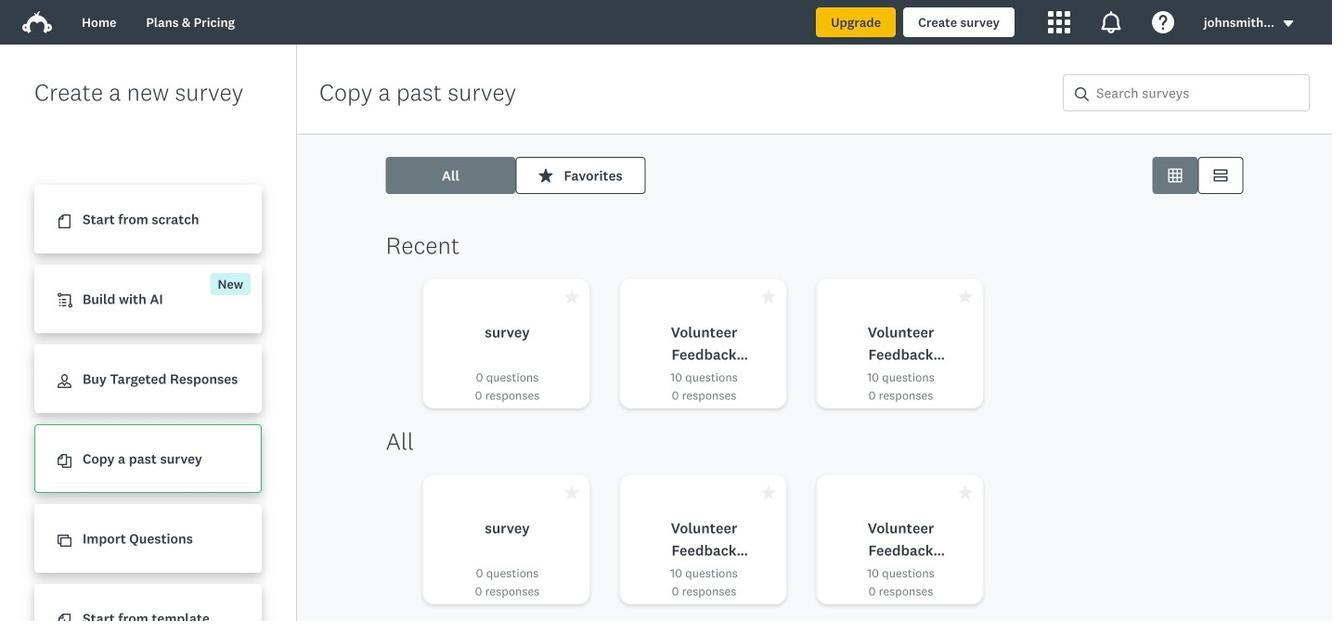 Task type: locate. For each thing, give the bounding box(es) containing it.
starfilled image
[[762, 290, 776, 304], [762, 486, 776, 500], [959, 486, 973, 500]]

dropdown arrow icon image
[[1283, 17, 1296, 30], [1284, 20, 1294, 27]]

brand logo image
[[22, 7, 52, 37], [22, 11, 52, 33]]

notification center icon image
[[1101, 11, 1123, 33]]

starfilled image
[[539, 169, 553, 183], [565, 290, 579, 304], [959, 290, 973, 304], [565, 486, 579, 500]]

grid image
[[1169, 169, 1183, 183]]

documentclone image
[[58, 454, 72, 468]]

1 brand logo image from the top
[[22, 7, 52, 37]]

products icon image
[[1049, 11, 1071, 33], [1049, 11, 1071, 33]]

documentplus image
[[58, 614, 72, 621]]

search image
[[1076, 87, 1090, 101]]

user image
[[58, 375, 72, 388]]



Task type: describe. For each thing, give the bounding box(es) containing it.
document image
[[58, 215, 72, 229]]

textboxmultiple image
[[1215, 169, 1228, 183]]

2 brand logo image from the top
[[22, 11, 52, 33]]

Search surveys field
[[1090, 75, 1310, 111]]

clone image
[[58, 534, 72, 548]]

help icon image
[[1153, 11, 1175, 33]]



Task type: vqa. For each thing, say whether or not it's contained in the screenshot.
ChevronRight icon
no



